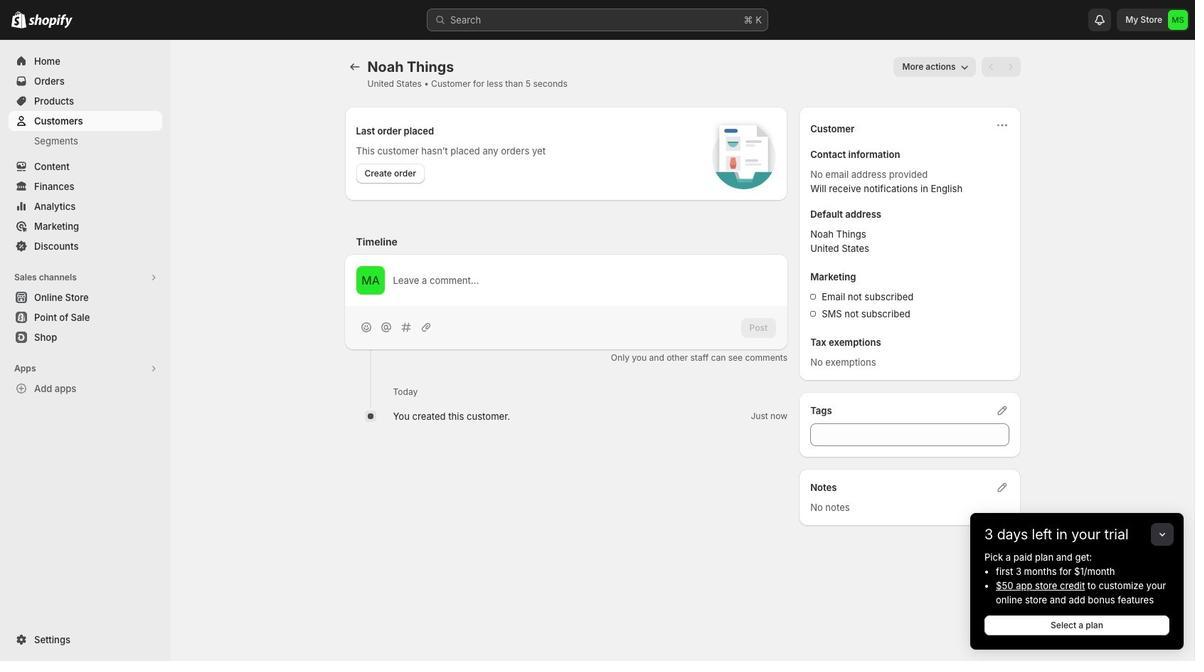Task type: locate. For each thing, give the bounding box(es) containing it.
Leave a comment... text field
[[393, 273, 777, 288]]

0 horizontal spatial shopify image
[[11, 11, 26, 28]]

shopify image
[[11, 11, 26, 28], [28, 14, 73, 28]]

None text field
[[811, 423, 1009, 446]]



Task type: vqa. For each thing, say whether or not it's contained in the screenshot.
text field
yes



Task type: describe. For each thing, give the bounding box(es) containing it.
avatar with initials m a image
[[356, 266, 385, 295]]

next image
[[1004, 60, 1018, 74]]

previous image
[[985, 60, 999, 74]]

my store image
[[1169, 10, 1188, 30]]

1 horizontal spatial shopify image
[[28, 14, 73, 28]]



